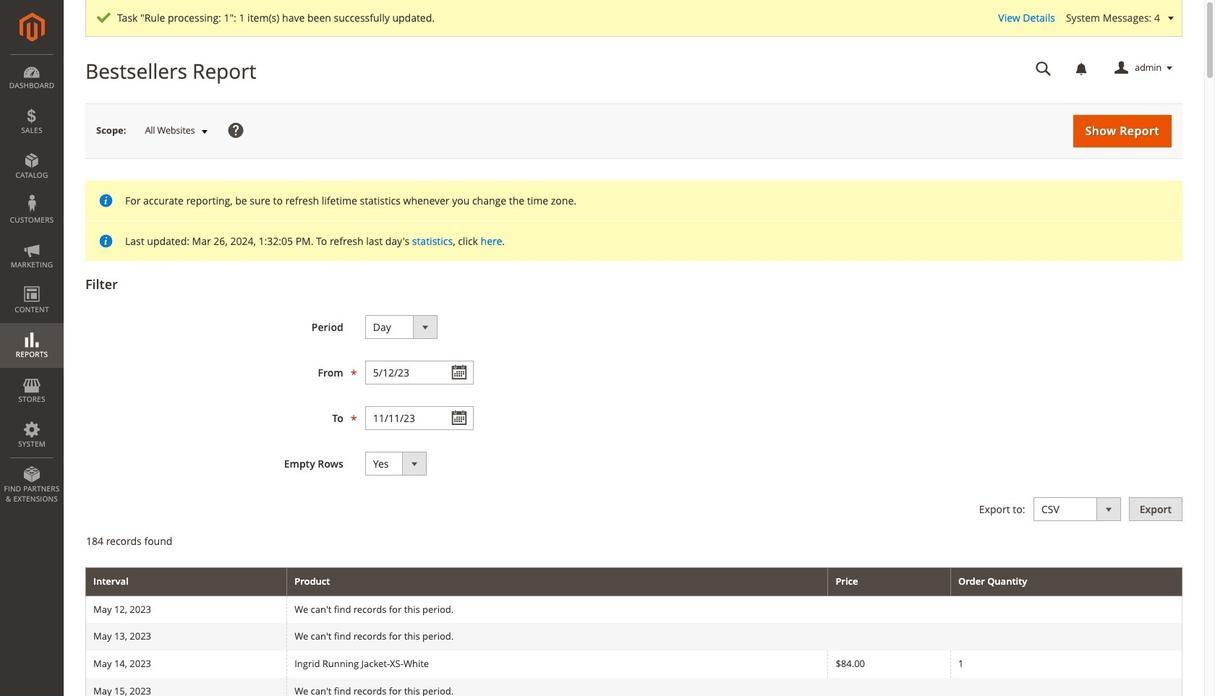 Task type: locate. For each thing, give the bounding box(es) containing it.
None text field
[[1026, 56, 1062, 81], [365, 361, 474, 385], [365, 406, 474, 430], [1026, 56, 1062, 81], [365, 361, 474, 385], [365, 406, 474, 430]]

magento admin panel image
[[19, 12, 44, 42]]

menu bar
[[0, 54, 64, 512]]



